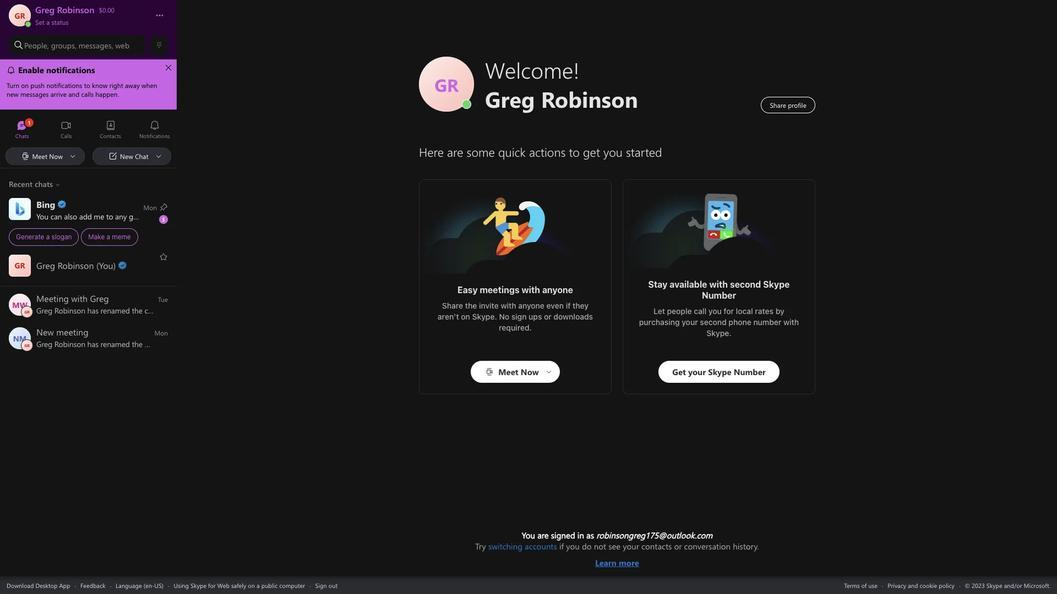 Task type: vqa. For each thing, say whether or not it's contained in the screenshot.
the concern. at the right
no



Task type: describe. For each thing, give the bounding box(es) containing it.
policy
[[939, 582, 955, 590]]

if inside try switching accounts if you do not see your contacts or conversation history. learn more
[[559, 541, 564, 552]]

accounts
[[525, 541, 557, 552]]

are
[[538, 530, 549, 541]]

privacy and cookie policy
[[888, 582, 955, 590]]

terms of use link
[[844, 582, 878, 590]]

local
[[736, 307, 753, 316]]

public
[[261, 582, 278, 590]]

download desktop app link
[[7, 582, 70, 590]]

and
[[908, 582, 918, 590]]

generate
[[16, 233, 44, 241]]

your inside try switching accounts if you do not see your contacts or conversation history. learn more
[[623, 541, 639, 552]]

privacy
[[888, 582, 907, 590]]

privacy and cookie policy link
[[888, 582, 955, 590]]

call
[[694, 307, 707, 316]]

contacts
[[642, 541, 672, 552]]

number
[[754, 318, 782, 327]]

you are signed in as
[[522, 530, 597, 541]]

required.
[[499, 323, 532, 333]]

us)
[[154, 582, 164, 590]]

by
[[776, 307, 785, 316]]

even
[[547, 301, 564, 311]]

you
[[522, 530, 535, 541]]

people,
[[24, 40, 49, 50]]

rates
[[755, 307, 774, 316]]

for inside let people call you for local rates by purchasing your second phone number with skype.
[[724, 307, 734, 316]]

share
[[442, 301, 463, 311]]

if inside share the invite with anyone even if they aren't on skype. no sign ups or downloads required.
[[566, 301, 571, 311]]

history.
[[733, 541, 759, 552]]

using skype for web safely on a public computer link
[[174, 582, 305, 590]]

or inside try switching accounts if you do not see your contacts or conversation history. learn more
[[674, 541, 682, 552]]

cookie
[[920, 582, 937, 590]]

mansurfer
[[482, 197, 522, 208]]

sign
[[511, 312, 527, 322]]

easy
[[458, 285, 478, 295]]

with up ups
[[522, 285, 540, 295]]

desktop
[[35, 582, 58, 590]]

easy meetings with anyone
[[458, 285, 573, 295]]

a for meme
[[107, 233, 110, 241]]

try switching accounts if you do not see your contacts or conversation history. learn more
[[475, 541, 759, 569]]

invite
[[479, 301, 499, 311]]

in
[[578, 530, 584, 541]]

learn
[[595, 558, 617, 569]]

people
[[667, 307, 692, 316]]

people, groups, messages, web button
[[9, 35, 146, 55]]

language (en-us)
[[116, 582, 164, 590]]

stay available with second skype number
[[648, 280, 792, 301]]

of
[[862, 582, 867, 590]]

switching
[[488, 541, 523, 552]]

0 horizontal spatial skype
[[191, 582, 206, 590]]

anyone inside share the invite with anyone even if they aren't on skype. no sign ups or downloads required.
[[518, 301, 545, 311]]

learn more link
[[475, 552, 759, 569]]

(en-
[[144, 582, 154, 590]]

phone
[[729, 318, 752, 327]]

terms
[[844, 582, 860, 590]]

a left public
[[257, 582, 260, 590]]

not
[[594, 541, 606, 552]]

whosthis
[[686, 191, 720, 203]]

with inside stay available with second skype number
[[709, 280, 728, 290]]

computer
[[279, 582, 305, 590]]

messages,
[[79, 40, 113, 50]]

sign out
[[315, 582, 338, 590]]

status
[[51, 18, 69, 26]]

the
[[465, 301, 477, 311]]

do
[[582, 541, 592, 552]]

set
[[35, 18, 44, 26]]



Task type: locate. For each thing, give the bounding box(es) containing it.
0 vertical spatial second
[[730, 280, 761, 290]]

1 vertical spatial second
[[700, 318, 727, 327]]

with up number in the right of the page
[[709, 280, 728, 290]]

download
[[7, 582, 34, 590]]

a for status
[[46, 18, 50, 26]]

let people call you for local rates by purchasing your second phone number with skype.
[[639, 307, 801, 338]]

0 vertical spatial skype.
[[472, 312, 497, 322]]

skype. down the invite
[[472, 312, 497, 322]]

available
[[670, 280, 707, 290]]

tab list
[[0, 116, 177, 146]]

0 horizontal spatial skype.
[[472, 312, 497, 322]]

second inside let people call you for local rates by purchasing your second phone number with skype.
[[700, 318, 727, 327]]

0 vertical spatial skype
[[763, 280, 790, 290]]

web
[[217, 582, 230, 590]]

a right 'make'
[[107, 233, 110, 241]]

using skype for web safely on a public computer
[[174, 582, 305, 590]]

make
[[88, 233, 105, 241]]

language (en-us) link
[[116, 582, 164, 590]]

on inside share the invite with anyone even if they aren't on skype. no sign ups or downloads required.
[[461, 312, 470, 322]]

0 horizontal spatial your
[[623, 541, 639, 552]]

out
[[329, 582, 338, 590]]

downloads
[[554, 312, 593, 322]]

second up local
[[730, 280, 761, 290]]

1 vertical spatial or
[[674, 541, 682, 552]]

generate a slogan
[[16, 233, 72, 241]]

more
[[619, 558, 639, 569]]

second inside stay available with second skype number
[[730, 280, 761, 290]]

conversation
[[684, 541, 731, 552]]

for left local
[[724, 307, 734, 316]]

skype
[[763, 280, 790, 290], [191, 582, 206, 590]]

or right ups
[[544, 312, 552, 322]]

skype up the by
[[763, 280, 790, 290]]

use
[[869, 582, 878, 590]]

web
[[115, 40, 129, 50]]

as
[[587, 530, 594, 541]]

0 horizontal spatial for
[[208, 582, 216, 590]]

or
[[544, 312, 552, 322], [674, 541, 682, 552]]

1 horizontal spatial for
[[724, 307, 734, 316]]

0 vertical spatial on
[[461, 312, 470, 322]]

1 vertical spatial on
[[248, 582, 255, 590]]

1 horizontal spatial if
[[566, 301, 571, 311]]

try
[[475, 541, 486, 552]]

on down the
[[461, 312, 470, 322]]

skype. down phone
[[707, 329, 732, 338]]

your
[[682, 318, 698, 327], [623, 541, 639, 552]]

0 vertical spatial anyone
[[542, 285, 573, 295]]

you inside let people call you for local rates by purchasing your second phone number with skype.
[[709, 307, 722, 316]]

sign
[[315, 582, 327, 590]]

1 vertical spatial skype.
[[707, 329, 732, 338]]

with inside share the invite with anyone even if they aren't on skype. no sign ups or downloads required.
[[501, 301, 516, 311]]

1 horizontal spatial your
[[682, 318, 698, 327]]

for
[[724, 307, 734, 316], [208, 582, 216, 590]]

terms of use
[[844, 582, 878, 590]]

or inside share the invite with anyone even if they aren't on skype. no sign ups or downloads required.
[[544, 312, 552, 322]]

skype. inside let people call you for local rates by purchasing your second phone number with skype.
[[707, 329, 732, 338]]

1 vertical spatial for
[[208, 582, 216, 590]]

anyone up ups
[[518, 301, 545, 311]]

you left do
[[566, 541, 580, 552]]

aren't
[[438, 312, 459, 322]]

1 horizontal spatial second
[[730, 280, 761, 290]]

on right "safely" at the bottom left
[[248, 582, 255, 590]]

no
[[499, 312, 509, 322]]

with up no
[[501, 301, 516, 311]]

a right set
[[46, 18, 50, 26]]

0 vertical spatial or
[[544, 312, 552, 322]]

meetings
[[480, 285, 520, 295]]

using
[[174, 582, 189, 590]]

you
[[709, 307, 722, 316], [566, 541, 580, 552]]

app
[[59, 582, 70, 590]]

language
[[116, 582, 142, 590]]

ups
[[529, 312, 542, 322]]

0 vertical spatial your
[[682, 318, 698, 327]]

number
[[702, 291, 736, 301]]

share the invite with anyone even if they aren't on skype. no sign ups or downloads required.
[[438, 301, 595, 333]]

1 vertical spatial anyone
[[518, 301, 545, 311]]

0 vertical spatial if
[[566, 301, 571, 311]]

1 horizontal spatial skype.
[[707, 329, 732, 338]]

0 horizontal spatial if
[[559, 541, 564, 552]]

set a status button
[[35, 15, 144, 26]]

with
[[709, 280, 728, 290], [522, 285, 540, 295], [501, 301, 516, 311], [784, 318, 799, 327]]

1 vertical spatial you
[[566, 541, 580, 552]]

or right the contacts
[[674, 541, 682, 552]]

second
[[730, 280, 761, 290], [700, 318, 727, 327]]

your right see
[[623, 541, 639, 552]]

a for slogan
[[46, 233, 50, 241]]

feedback link
[[80, 582, 106, 590]]

1 vertical spatial your
[[623, 541, 639, 552]]

a inside set a status button
[[46, 18, 50, 26]]

1 vertical spatial if
[[559, 541, 564, 552]]

meme
[[112, 233, 131, 241]]

0 horizontal spatial on
[[248, 582, 255, 590]]

with inside let people call you for local rates by purchasing your second phone number with skype.
[[784, 318, 799, 327]]

your down call
[[682, 318, 698, 327]]

skype inside stay available with second skype number
[[763, 280, 790, 290]]

1 horizontal spatial you
[[709, 307, 722, 316]]

slogan
[[51, 233, 72, 241]]

0 horizontal spatial you
[[566, 541, 580, 552]]

for left web
[[208, 582, 216, 590]]

they
[[573, 301, 589, 311]]

on
[[461, 312, 470, 322], [248, 582, 255, 590]]

let
[[654, 307, 665, 316]]

sign out link
[[315, 582, 338, 590]]

switching accounts link
[[488, 541, 557, 552]]

skype.
[[472, 312, 497, 322], [707, 329, 732, 338]]

your inside let people call you for local rates by purchasing your second phone number with skype.
[[682, 318, 698, 327]]

0 horizontal spatial or
[[544, 312, 552, 322]]

a left slogan
[[46, 233, 50, 241]]

signed
[[551, 530, 575, 541]]

1 horizontal spatial on
[[461, 312, 470, 322]]

if right accounts
[[559, 541, 564, 552]]

1 horizontal spatial or
[[674, 541, 682, 552]]

feedback
[[80, 582, 106, 590]]

purchasing
[[639, 318, 680, 327]]

anyone
[[542, 285, 573, 295], [518, 301, 545, 311]]

a
[[46, 18, 50, 26], [46, 233, 50, 241], [107, 233, 110, 241], [257, 582, 260, 590]]

people, groups, messages, web
[[24, 40, 129, 50]]

if
[[566, 301, 571, 311], [559, 541, 564, 552]]

0 vertical spatial for
[[724, 307, 734, 316]]

0 vertical spatial you
[[709, 307, 722, 316]]

download desktop app
[[7, 582, 70, 590]]

skype right using
[[191, 582, 206, 590]]

make a meme
[[88, 233, 131, 241]]

with down the by
[[784, 318, 799, 327]]

groups,
[[51, 40, 77, 50]]

1 vertical spatial skype
[[191, 582, 206, 590]]

safely
[[231, 582, 246, 590]]

0 horizontal spatial second
[[700, 318, 727, 327]]

you inside try switching accounts if you do not see your contacts or conversation history. learn more
[[566, 541, 580, 552]]

set a status
[[35, 18, 69, 26]]

anyone up the even
[[542, 285, 573, 295]]

1 horizontal spatial skype
[[763, 280, 790, 290]]

second down call
[[700, 318, 727, 327]]

see
[[609, 541, 621, 552]]

if up downloads
[[566, 301, 571, 311]]

you right call
[[709, 307, 722, 316]]

skype. inside share the invite with anyone even if they aren't on skype. no sign ups or downloads required.
[[472, 312, 497, 322]]

stay
[[648, 280, 668, 290]]



